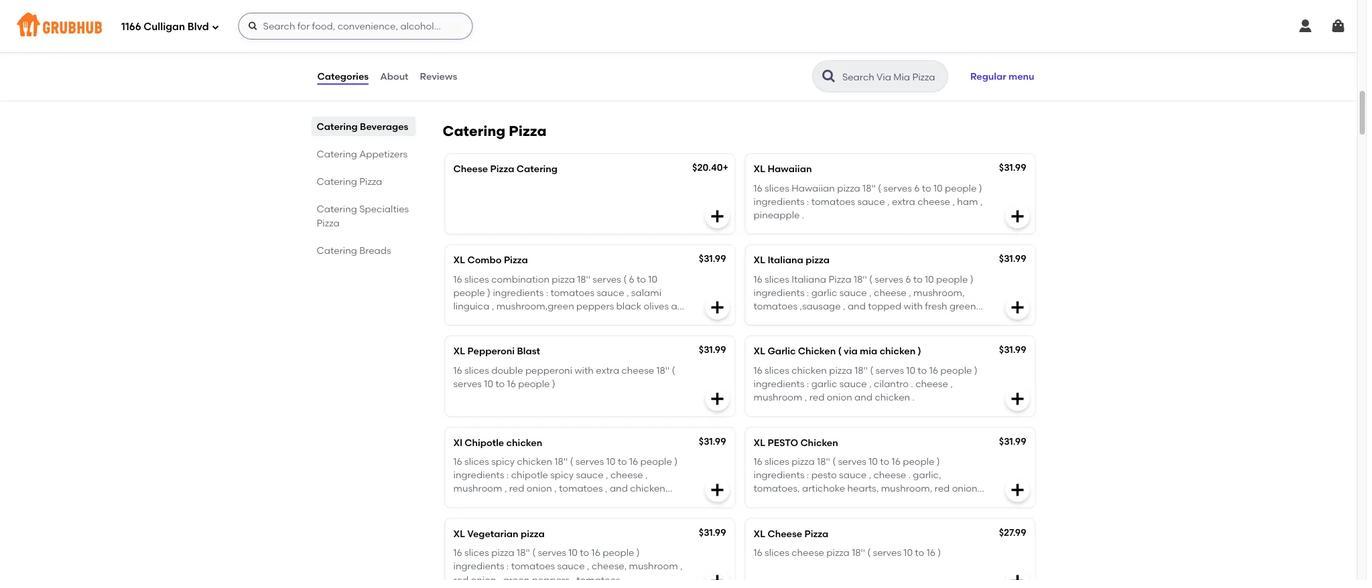 Task type: locate. For each thing, give the bounding box(es) containing it.
0 vertical spatial hawaiian
[[768, 163, 812, 175]]

0 vertical spatial mushroom,
[[914, 287, 965, 299]]

bacon
[[754, 43, 784, 55]]

18'' inside 16 slices double pepperoni with extra cheese 18'' ( serves 10 to 16 people )
[[657, 365, 670, 376]]

xl
[[754, 163, 766, 175], [454, 255, 465, 266], [754, 255, 766, 266], [454, 346, 465, 357], [754, 346, 766, 357], [754, 437, 766, 448], [454, 528, 465, 540], [754, 528, 766, 540]]

ingredients down combination
[[493, 287, 544, 299]]

Search Via Mia Pizza search field
[[841, 70, 944, 83]]

0 vertical spatial pepperoni
[[454, 43, 501, 55]]

garlic for italiana
[[812, 287, 838, 299]]

ingredients down garlic
[[754, 378, 805, 390]]

tomatoes inside the 16 slices spicy chicken 18'' ( serves 10 to 16 people ) ingredients : chipotle spicy sauce , cheese , mushroom , red onion , tomatoes , and chicken marinated with chipotle sauce .
[[559, 483, 603, 495]]

ranch
[[786, 43, 813, 55], [799, 62, 825, 74]]

svg image for 16 slices combination pizza 18'' serves ( 6 to 10 people ) ingredients : tomatoes sauce , salami linguica , mushroom,green peppers black olives and sausage .
[[710, 300, 726, 316]]

16 slices cheese pizza 18'' ( serves 10 to 16 )
[[754, 547, 942, 559]]

xl down the pineapple in the right of the page
[[754, 255, 766, 266]]

mushroom, inside 16 slices pizza 18'' ( serves 10 to 16 people ) ingredients : pesto sauce , cheese . garlic, tomatoes, artichoke hearts, mushroom, red onion and chicken
[[882, 483, 933, 495]]

0 horizontal spatial with
[[504, 497, 523, 508]]

slices for hawaiian
[[765, 182, 790, 194]]

sauce inside the 16 slices pizza 18'' ( serves 10 to 16 people ) ingredients : tomatoes sauce , cheese, mushroom , red onion , green peppers , tomatoes.
[[558, 561, 585, 572]]

pizza up mushroom,green
[[552, 274, 575, 285]]

with right pepperoni
[[575, 365, 594, 376]]

cheese,
[[592, 561, 627, 572]]

2 horizontal spatial with
[[904, 301, 923, 312]]

0 horizontal spatial spicy
[[492, 456, 515, 467]]

slices down combo
[[465, 274, 489, 285]]

10 inside the 16 slices pizza 18'' ( serves 10 to 16 people ) ingredients : tomatoes sauce , cheese, mushroom , red onion , green peppers , tomatoes.
[[569, 547, 578, 559]]

,
[[888, 196, 890, 207], [953, 196, 955, 207], [981, 196, 983, 207], [627, 287, 629, 299], [870, 287, 872, 299], [909, 287, 912, 299], [492, 301, 494, 312], [844, 301, 846, 312], [870, 378, 872, 390], [951, 378, 953, 390], [805, 392, 808, 403], [606, 470, 609, 481], [646, 470, 648, 481], [869, 470, 872, 481], [505, 483, 507, 495], [555, 483, 557, 495], [605, 483, 608, 495], [587, 561, 590, 572], [681, 561, 683, 572], [499, 575, 501, 581], [572, 575, 575, 581]]

mushroom right cheese, at the left
[[629, 561, 678, 572]]

with left fresh
[[904, 301, 923, 312]]

with
[[904, 301, 923, 312], [575, 365, 594, 376], [504, 497, 523, 508]]

( inside "16 slices hawaiian pizza  18" ( serves 6 to 10 people ) ingredients : tomatoes sauce , extra cheese , ham , pineapple ."
[[878, 182, 882, 194]]

0 horizontal spatial cheese
[[454, 163, 488, 175]]

serves inside 16 slices italiana pizza 18'' ( serves 6 to 10 people ) ingredients : garlic sauce , cheese , mushroom, tomatoes ,sausage , and topped with fresh green onion .
[[875, 274, 904, 285]]

search icon image
[[821, 68, 837, 84]]

catering for catering breads tab
[[317, 245, 357, 256]]

$31.99 for 16 slices pizza 18'' ( serves 10 to 16 people ) ingredients : tomatoes sauce , cheese, mushroom , red onion , green peppers , tomatoes.
[[699, 527, 727, 538]]

1 vertical spatial extra
[[596, 365, 620, 376]]

xl left combo
[[454, 255, 465, 266]]

slices inside 16 slices chicken pizza 18'' ( serves 10 to 16 people ) ingredients : garlic sauce , cilantro . cheese , mushroom , red onion and chicken .
[[765, 365, 790, 376]]

catering inside catering specialties pizza
[[317, 203, 357, 215]]

peppers
[[577, 301, 614, 312], [532, 575, 570, 581]]

1 horizontal spatial green
[[950, 301, 977, 312]]

ingredients down vegetarian at the bottom left of page
[[454, 561, 505, 572]]

$39.99
[[698, 42, 727, 53]]

ingredients inside 16 slices italiana pizza 18'' ( serves 6 to 10 people ) ingredients : garlic sauce , cheese , mushroom, tomatoes ,sausage , and topped with fresh green onion .
[[754, 287, 805, 299]]

0 horizontal spatial peppers
[[532, 575, 570, 581]]

: inside "16 slices hawaiian pizza  18" ( serves 6 to 10 people ) ingredients : tomatoes sauce , extra cheese , ham , pineapple ."
[[807, 196, 810, 207]]

people inside the 16 slices pizza 18'' ( serves 10 to 16 people ) ingredients : tomatoes sauce , cheese, mushroom , red onion , green peppers , tomatoes.
[[603, 547, 635, 559]]

red down garlic,
[[935, 483, 950, 495]]

chicken for chicken
[[799, 346, 836, 357]]

$31.99 for 16 slices hawaiian pizza  18" ( serves 6 to 10 people ) ingredients : tomatoes sauce , extra cheese , ham , pineapple .
[[1000, 162, 1027, 173]]

cheese
[[918, 196, 951, 207], [874, 287, 907, 299], [622, 365, 655, 376], [916, 378, 949, 390], [611, 470, 643, 481], [874, 470, 907, 481], [792, 547, 825, 559]]

appetizers
[[360, 148, 408, 160]]

garlic inside 16 slices chicken pizza 18'' ( serves 10 to 16 people ) ingredients : garlic sauce , cilantro . cheese , mushroom , red onion and chicken .
[[812, 378, 838, 390]]

slices inside 16 slices italiana pizza 18'' ( serves 6 to 10 people ) ingredients : garlic sauce , cheese , mushroom, tomatoes ,sausage , and topped with fresh green onion .
[[765, 274, 790, 285]]

0 vertical spatial italiana
[[768, 255, 804, 266]]

extra left ham at the right top of the page
[[892, 196, 916, 207]]

catering beverages
[[317, 121, 409, 132]]

about button
[[380, 52, 409, 101]]

: down xl vegetarian pizza
[[507, 561, 509, 572]]

18'' inside 16 slices combination pizza 18'' serves ( 6 to 10 people ) ingredients : tomatoes sauce , salami linguica , mushroom,green peppers black olives and sausage .
[[578, 274, 591, 285]]

0 vertical spatial garlic
[[812, 287, 838, 299]]

xl left pesto
[[754, 437, 766, 448]]

ingredients inside the 16 slices spicy chicken 18'' ( serves 10 to 16 people ) ingredients : chipotle spicy sauce , cheese , mushroom , red onion , tomatoes , and chicken marinated with chipotle sauce .
[[454, 470, 505, 481]]

with up xl vegetarian pizza
[[504, 497, 523, 508]]

mushroom, down garlic,
[[882, 483, 933, 495]]

svg image inside main navigation navigation
[[212, 23, 220, 31]]

slices for combo
[[465, 274, 489, 285]]

pizza
[[509, 123, 547, 140], [491, 163, 515, 175], [360, 176, 382, 187], [317, 217, 340, 229], [504, 255, 528, 266], [829, 274, 852, 285], [805, 528, 829, 540]]

1 horizontal spatial with
[[575, 365, 594, 376]]

xl chipotle chicken
[[454, 437, 543, 448]]

hawaiian
[[768, 163, 812, 175], [792, 182, 835, 194]]

1 horizontal spatial cheese
[[768, 528, 803, 540]]

extra
[[892, 196, 916, 207], [596, 365, 620, 376]]

xl right +
[[754, 163, 766, 175]]

: for hawaiian
[[807, 196, 810, 207]]

tomatoes inside 16 slices italiana pizza 18'' ( serves 6 to 10 people ) ingredients : garlic sauce , cheese , mushroom, tomatoes ,sausage , and topped with fresh green onion .
[[754, 301, 798, 312]]

hawaiian up the pineapple in the right of the page
[[768, 163, 812, 175]]

pesto
[[768, 437, 799, 448]]

0 vertical spatial green
[[950, 301, 977, 312]]

regular menu button
[[965, 62, 1041, 91]]

1 vertical spatial green
[[503, 575, 530, 581]]

svg image
[[212, 23, 220, 31], [1010, 69, 1026, 85], [710, 209, 726, 225], [710, 300, 726, 316], [1010, 391, 1026, 407], [710, 482, 726, 498], [710, 574, 726, 581]]

and
[[672, 301, 690, 312], [848, 301, 866, 312], [855, 392, 873, 403], [610, 483, 628, 495], [754, 497, 772, 508]]

16 slices italiana pizza 18'' ( serves 6 to 10 people ) ingredients : garlic sauce , cheese , mushroom, tomatoes ,sausage , and topped with fresh green onion .
[[754, 274, 977, 326]]

italiana down the pineapple in the right of the page
[[768, 255, 804, 266]]

ranch up bacon
[[786, 43, 813, 55]]

catering specialties pizza tab
[[317, 202, 411, 230]]

pizza down 'xl pesto chicken'
[[792, 456, 815, 467]]

: inside 16 slices italiana pizza 18'' ( serves 6 to 10 people ) ingredients : garlic sauce , cheese , mushroom, tomatoes ,sausage , and topped with fresh green onion .
[[807, 287, 810, 299]]

1 vertical spatial chipotle
[[525, 497, 562, 508]]

pizza inside 16 slices italiana pizza 18'' ( serves 6 to 10 people ) ingredients : garlic sauce , cheese , mushroom, tomatoes ,sausage , and topped with fresh green onion .
[[829, 274, 852, 285]]

red up 'xl pesto chicken'
[[810, 392, 825, 403]]

1 horizontal spatial peppers
[[577, 301, 614, 312]]

6 for salami
[[629, 274, 635, 285]]

ingredients inside 16 slices combination pizza 18'' serves ( 6 to 10 people ) ingredients : tomatoes sauce , salami linguica , mushroom,green peppers black olives and sausage .
[[493, 287, 544, 299]]

red down vegetarian at the bottom left of page
[[454, 575, 469, 581]]

mushroom,green
[[497, 301, 574, 312]]

xl for xl italiana pizza
[[754, 255, 766, 266]]

6
[[915, 182, 920, 194], [629, 274, 635, 285], [906, 274, 912, 285]]

cheese
[[454, 163, 488, 175], [768, 528, 803, 540]]

: down xl chipotle chicken
[[507, 470, 509, 481]]

mia
[[860, 346, 878, 357]]

0 horizontal spatial extra
[[596, 365, 620, 376]]

6 inside 16 slices combination pizza 18'' serves ( 6 to 10 people ) ingredients : tomatoes sauce , salami linguica , mushroom,green peppers black olives and sausage .
[[629, 274, 635, 285]]

: for chicken
[[807, 378, 810, 390]]

catering
[[317, 121, 358, 132], [443, 123, 506, 140], [317, 148, 357, 160], [517, 163, 558, 175], [317, 176, 357, 187], [317, 203, 357, 215], [317, 245, 357, 256]]

blast
[[517, 346, 540, 357]]

1 vertical spatial pepperoni
[[468, 346, 515, 357]]

green
[[950, 301, 977, 312], [503, 575, 530, 581]]

hawaiian down xl hawaiian
[[792, 182, 835, 194]]

+
[[723, 162, 729, 173]]

2 horizontal spatial mushroom
[[754, 392, 803, 403]]

$20.40 +
[[693, 162, 729, 173]]

) inside 16 slices pizza 18'' ( serves 10 to 16 people ) ingredients : pesto sauce , cheese . garlic, tomatoes, artichoke hearts, mushroom, red onion and chicken
[[937, 456, 941, 467]]

1 vertical spatial spicy
[[551, 470, 574, 481]]

slices down xl hawaiian
[[765, 182, 790, 194]]

italiana
[[768, 255, 804, 266], [792, 274, 827, 285]]

mushroom up pesto
[[754, 392, 803, 403]]

onion
[[754, 314, 779, 326], [827, 392, 853, 403], [527, 483, 552, 495], [953, 483, 978, 495], [471, 575, 497, 581]]

cilantro
[[874, 378, 909, 390]]

garlic down xl garlic chicken ( via mia chicken )
[[812, 378, 838, 390]]

18'' inside the 16 slices pizza 18'' ( serves 10 to 16 people ) ingredients : tomatoes sauce , cheese, mushroom , red onion , green peppers , tomatoes.
[[517, 547, 530, 559]]

pizza left 18"
[[838, 182, 861, 194]]

1 vertical spatial chicken
[[801, 437, 839, 448]]

pizza
[[838, 182, 861, 194], [806, 255, 830, 266], [552, 274, 575, 285], [830, 365, 853, 376], [792, 456, 815, 467], [521, 528, 545, 540], [492, 547, 515, 559], [827, 547, 850, 559]]

0 vertical spatial with
[[904, 301, 923, 312]]

10
[[934, 182, 943, 194], [649, 274, 658, 285], [925, 274, 935, 285], [907, 365, 916, 376], [484, 378, 494, 390], [607, 456, 616, 467], [869, 456, 878, 467], [569, 547, 578, 559], [904, 547, 913, 559]]

ingredients for spicy
[[454, 470, 505, 481]]

1 vertical spatial cheese
[[768, 528, 803, 540]]

1166
[[121, 21, 141, 33]]

reviews
[[420, 71, 458, 82]]

cheese inside "16 slices hawaiian pizza  18" ( serves 6 to 10 people ) ingredients : tomatoes sauce , extra cheese , ham , pineapple ."
[[918, 196, 951, 207]]

1 horizontal spatial mushroom
[[629, 561, 678, 572]]

ingredients up tomatoes,
[[754, 470, 805, 481]]

garlic
[[768, 346, 796, 357]]

0 horizontal spatial mushroom
[[454, 483, 503, 495]]

18"
[[863, 182, 876, 194]]

svg image for 16 slices spicy chicken 18'' ( serves 10 to 16 people ) ingredients : chipotle spicy sauce , cheese , mushroom , red onion , tomatoes , and chicken marinated with chipotle sauce .
[[710, 482, 726, 498]]

: left pesto in the right bottom of the page
[[807, 470, 810, 481]]

slices for garlic
[[765, 365, 790, 376]]

slices down xl pepperoni blast
[[465, 365, 489, 376]]

bacon
[[767, 62, 796, 74]]

garlic
[[812, 287, 838, 299], [812, 378, 838, 390]]

slices down chipotle
[[465, 456, 489, 467]]

tomatoes,
[[754, 483, 800, 495]]

: down xl hawaiian
[[807, 196, 810, 207]]

ingredients for hawaiian
[[754, 196, 805, 207]]

slices down garlic
[[765, 365, 790, 376]]

18'' inside 16 slices italiana pizza 18'' ( serves 6 to 10 people ) ingredients : garlic sauce , cheese , mushroom, tomatoes ,sausage , and topped with fresh green onion .
[[854, 274, 867, 285]]

sauce inside 16 slices combination pizza 18'' serves ( 6 to 10 people ) ingredients : tomatoes sauce , salami linguica , mushroom,green peppers black olives and sausage .
[[597, 287, 625, 299]]

mushroom
[[754, 392, 803, 403], [454, 483, 503, 495], [629, 561, 678, 572]]

0 horizontal spatial catering pizza
[[317, 176, 382, 187]]

chipotle down xl chipotle chicken
[[511, 470, 548, 481]]

2 vertical spatial mushroom
[[629, 561, 678, 572]]

1 vertical spatial mushroom,
[[882, 483, 933, 495]]

ingredients inside "16 slices hawaiian pizza  18" ( serves 6 to 10 people ) ingredients : tomatoes sauce , extra cheese , ham , pineapple ."
[[754, 196, 805, 207]]

18'' inside 16 slices pizza 18'' ( serves 10 to 16 people ) ingredients : pesto sauce , cheese . garlic, tomatoes, artichoke hearts, mushroom, red onion and chicken
[[817, 456, 831, 467]]

catering beverages tab
[[317, 119, 411, 133]]

and inside 16 slices italiana pizza 18'' ( serves 6 to 10 people ) ingredients : garlic sauce , cheese , mushroom, tomatoes ,sausage , and topped with fresh green onion .
[[848, 301, 866, 312]]

: up ,sausage
[[807, 287, 810, 299]]

pizza inside catering pizza tab
[[360, 176, 382, 187]]

people inside 16 slices italiana pizza 18'' ( serves 6 to 10 people ) ingredients : garlic sauce , cheese , mushroom, tomatoes ,sausage , and topped with fresh green onion .
[[937, 274, 968, 285]]

chipotle
[[511, 470, 548, 481], [525, 497, 562, 508]]

peppers left black
[[577, 301, 614, 312]]

mushroom,
[[914, 287, 965, 299], [882, 483, 933, 495]]

xl for xl cheese pizza
[[754, 528, 766, 540]]

0 vertical spatial spicy
[[492, 456, 515, 467]]

xl down the sausage
[[454, 346, 465, 357]]

2 garlic from the top
[[812, 378, 838, 390]]

xl vegetarian pizza
[[454, 528, 545, 540]]

ingredients
[[754, 196, 805, 207], [493, 287, 544, 299], [754, 287, 805, 299], [754, 378, 805, 390], [454, 470, 505, 481], [754, 470, 805, 481], [454, 561, 505, 572]]

pepperoni
[[454, 43, 501, 55], [468, 346, 515, 357]]

$31.99
[[1000, 162, 1027, 173], [699, 253, 727, 265], [1000, 253, 1027, 265], [699, 344, 727, 356], [1000, 344, 1027, 356], [699, 436, 727, 447], [1000, 436, 1027, 447], [699, 527, 727, 538]]

catering appetizers
[[317, 148, 408, 160]]

0 horizontal spatial 6
[[629, 274, 635, 285]]

serves
[[860, 62, 889, 74], [884, 182, 913, 194], [593, 274, 622, 285], [875, 274, 904, 285], [876, 365, 905, 376], [454, 378, 482, 390], [576, 456, 604, 467], [839, 456, 867, 467], [538, 547, 567, 559], [873, 547, 902, 559]]

red up xl vegetarian pizza
[[509, 483, 525, 495]]

categories
[[318, 71, 369, 82]]

ingredients for combination
[[493, 287, 544, 299]]

chipotle up xl vegetarian pizza
[[525, 497, 562, 508]]

) inside "16 slices hawaiian pizza  18" ( serves 6 to 10 people ) ingredients : tomatoes sauce , extra cheese , ham , pineapple ."
[[979, 182, 983, 194]]

slices for vegetarian
[[465, 547, 489, 559]]

garlic for chicken
[[812, 378, 838, 390]]

catering for catering pizza tab
[[317, 176, 357, 187]]

chicken
[[880, 346, 916, 357], [792, 365, 827, 376], [875, 392, 911, 403], [507, 437, 543, 448], [517, 456, 553, 467], [630, 483, 666, 495], [774, 497, 810, 508]]

pepperoni up the double
[[468, 346, 515, 357]]

to
[[904, 62, 914, 74], [923, 182, 932, 194], [637, 274, 646, 285], [914, 274, 923, 285], [918, 365, 928, 376], [496, 378, 505, 390], [618, 456, 627, 467], [881, 456, 890, 467], [580, 547, 590, 559], [916, 547, 925, 559]]

: down xl garlic chicken ( via mia chicken )
[[807, 378, 810, 390]]

6 inside 16 slices italiana pizza 18'' ( serves 6 to 10 people ) ingredients : garlic sauce , cheese , mushroom, tomatoes ,sausage , and topped with fresh green onion .
[[906, 274, 912, 285]]

ranch down bacon ranch sticks
[[799, 62, 825, 74]]

1 horizontal spatial extra
[[892, 196, 916, 207]]

1 garlic from the top
[[812, 287, 838, 299]]

) inside the 16 slices pizza 18'' ( serves 10 to 16 people ) ingredients : tomatoes sauce , cheese, mushroom , red onion , green peppers , tomatoes.
[[637, 547, 640, 559]]

xl down tomatoes,
[[754, 528, 766, 540]]

0 vertical spatial ranch
[[786, 43, 813, 55]]

mushroom, up fresh
[[914, 287, 965, 299]]

1 vertical spatial italiana
[[792, 274, 827, 285]]

pepperoni up reviews
[[454, 43, 501, 55]]

.
[[803, 209, 805, 221], [495, 314, 497, 326], [782, 314, 784, 326], [912, 378, 914, 390], [913, 392, 915, 403], [909, 470, 911, 481], [594, 497, 597, 508]]

linguica
[[454, 301, 490, 312]]

chicken up pesto in the right bottom of the page
[[801, 437, 839, 448]]

pizza down xl garlic chicken ( via mia chicken )
[[830, 365, 853, 376]]

serves inside "16 slices hawaiian pizza  18" ( serves 6 to 10 people ) ingredients : tomatoes sauce , extra cheese , ham , pineapple ."
[[884, 182, 913, 194]]

. inside 16 slices italiana pizza 18'' ( serves 6 to 10 people ) ingredients : garlic sauce , cheese , mushroom, tomatoes ,sausage , and topped with fresh green onion .
[[782, 314, 784, 326]]

0 vertical spatial mushroom
[[754, 392, 803, 403]]

$31.99 for 16 slices combination pizza 18'' serves ( 6 to 10 people ) ingredients : tomatoes sauce , salami linguica , mushroom,green peppers black olives and sausage .
[[699, 253, 727, 265]]

ingredients up the pineapple in the right of the page
[[754, 196, 805, 207]]

extra right pepperoni
[[596, 365, 620, 376]]

1 horizontal spatial 6
[[906, 274, 912, 285]]

spicy
[[492, 456, 515, 467], [551, 470, 574, 481]]

( inside the 16 slices pizza 18'' ( serves 10 to 16 people ) ingredients : tomatoes sauce , cheese, mushroom , red onion , green peppers , tomatoes.
[[533, 547, 536, 559]]

serves inside the 16 slices spicy chicken 18'' ( serves 10 to 16 people ) ingredients : chipotle spicy sauce , cheese , mushroom , red onion , tomatoes , and chicken marinated with chipotle sauce .
[[576, 456, 604, 467]]

onion inside 16 slices italiana pizza 18'' ( serves 6 to 10 people ) ingredients : garlic sauce , cheese , mushroom, tomatoes ,sausage , and topped with fresh green onion .
[[754, 314, 779, 326]]

( inside 16 slices italiana pizza 18'' ( serves 6 to 10 people ) ingredients : garlic sauce , cheese , mushroom, tomatoes ,sausage , and topped with fresh green onion .
[[870, 274, 873, 285]]

0 horizontal spatial green
[[503, 575, 530, 581]]

2 horizontal spatial 6
[[915, 182, 920, 194]]

slices down vegetarian at the bottom left of page
[[465, 547, 489, 559]]

pizza right vegetarian at the bottom left of page
[[521, 528, 545, 540]]

0 vertical spatial chicken
[[799, 346, 836, 357]]

slices inside 16 slices combination pizza 18'' serves ( 6 to 10 people ) ingredients : tomatoes sauce , salami linguica , mushroom,green peppers black olives and sausage .
[[465, 274, 489, 285]]

chicken left via
[[799, 346, 836, 357]]

:
[[807, 196, 810, 207], [546, 287, 549, 299], [807, 287, 810, 299], [807, 378, 810, 390], [507, 470, 509, 481], [807, 470, 810, 481], [507, 561, 509, 572]]

slices down xl italiana pizza
[[765, 274, 790, 285]]

: up mushroom,green
[[546, 287, 549, 299]]

peppers inside the 16 slices pizza 18'' ( serves 10 to 16 people ) ingredients : tomatoes sauce , cheese, mushroom , red onion , green peppers , tomatoes.
[[532, 575, 570, 581]]

16 slices pizza 18'' ( serves 10 to 16 people ) ingredients : pesto sauce , cheese . garlic, tomatoes, artichoke hearts, mushroom, red onion and chicken
[[754, 456, 978, 508]]

slices down pesto
[[765, 456, 790, 467]]

xl left garlic
[[754, 346, 766, 357]]

18''
[[578, 274, 591, 285], [854, 274, 867, 285], [657, 365, 670, 376], [855, 365, 868, 376], [555, 456, 568, 467], [817, 456, 831, 467], [517, 547, 530, 559], [852, 547, 866, 559]]

onion inside the 16 slices spicy chicken 18'' ( serves 10 to 16 people ) ingredients : chipotle spicy sauce , cheese , mushroom , red onion , tomatoes , and chicken marinated with chipotle sauce .
[[527, 483, 552, 495]]

pizza down xl vegetarian pizza
[[492, 547, 515, 559]]

culligan
[[144, 21, 185, 33]]

italiana down xl italiana pizza
[[792, 274, 827, 285]]

serves inside 16 slices double pepperoni with extra cheese 18'' ( serves 10 to 16 people )
[[454, 378, 482, 390]]

garlic up ,sausage
[[812, 287, 838, 299]]

1 vertical spatial garlic
[[812, 378, 838, 390]]

ingredients up marinated
[[454, 470, 505, 481]]

tomatoes
[[812, 196, 856, 207], [551, 287, 595, 299], [754, 301, 798, 312], [559, 483, 603, 495], [511, 561, 555, 572]]

1 vertical spatial peppers
[[532, 575, 570, 581]]

16 slices combination pizza 18'' serves ( 6 to 10 people ) ingredients : tomatoes sauce , salami linguica , mushroom,green peppers black olives and sausage .
[[454, 274, 690, 326]]

ingredients for chicken
[[754, 378, 805, 390]]

green right fresh
[[950, 301, 977, 312]]

svg image
[[1298, 18, 1314, 34], [1331, 18, 1347, 34], [248, 21, 259, 32], [1010, 209, 1026, 225], [1010, 300, 1026, 316], [710, 391, 726, 407], [1010, 482, 1026, 498], [1010, 574, 1026, 581]]

1 horizontal spatial catering pizza
[[443, 123, 547, 140]]

sausage
[[454, 314, 492, 326]]

sauce inside 16 slices pizza 18'' ( serves 10 to 16 people ) ingredients : pesto sauce , cheese . garlic, tomatoes, artichoke hearts, mushroom, red onion and chicken
[[840, 470, 867, 481]]

green down xl vegetarian pizza
[[503, 575, 530, 581]]

mushroom up marinated
[[454, 483, 503, 495]]

chicken
[[799, 346, 836, 357], [801, 437, 839, 448]]

$20.40
[[693, 162, 723, 173]]

catering pizza down catering appetizers
[[317, 176, 382, 187]]

ingredients down xl italiana pizza
[[754, 287, 805, 299]]

peppers left tomatoes.
[[532, 575, 570, 581]]

red inside 16 slices pizza 18'' ( serves 10 to 16 people ) ingredients : pesto sauce , cheese . garlic, tomatoes, artichoke hearts, mushroom, red onion and chicken
[[935, 483, 950, 495]]

16 slices hawaiian pizza  18" ( serves 6 to 10 people ) ingredients : tomatoes sauce , extra cheese , ham , pineapple .
[[754, 182, 983, 221]]

slices down xl cheese pizza
[[765, 547, 790, 559]]

0 vertical spatial extra
[[892, 196, 916, 207]]

: inside 16 slices chicken pizza 18'' ( serves 10 to 16 people ) ingredients : garlic sauce , cilantro . cheese , mushroom , red onion and chicken .
[[807, 378, 810, 390]]

slices for pesto
[[765, 456, 790, 467]]

garlic inside 16 slices italiana pizza 18'' ( serves 6 to 10 people ) ingredients : garlic sauce , cheese , mushroom, tomatoes ,sausage , and topped with fresh green onion .
[[812, 287, 838, 299]]

green inside 16 slices italiana pizza 18'' ( serves 6 to 10 people ) ingredients : garlic sauce , cheese , mushroom, tomatoes ,sausage , and topped with fresh green onion .
[[950, 301, 977, 312]]

pizza inside 16 slices combination pizza 18'' serves ( 6 to 10 people ) ingredients : tomatoes sauce , salami linguica , mushroom,green peppers black olives and sausage .
[[552, 274, 575, 285]]

topped
[[869, 301, 902, 312]]

xl hawaiian
[[754, 163, 812, 175]]

catering pizza up cheese pizza catering
[[443, 123, 547, 140]]

artichoke
[[803, 483, 846, 495]]

1 vertical spatial mushroom
[[454, 483, 503, 495]]

1 vertical spatial hawaiian
[[792, 182, 835, 194]]

0 vertical spatial peppers
[[577, 301, 614, 312]]

1 vertical spatial catering pizza
[[317, 176, 382, 187]]

xl left vegetarian at the bottom left of page
[[454, 528, 465, 540]]

2 vertical spatial with
[[504, 497, 523, 508]]

1 vertical spatial with
[[575, 365, 594, 376]]

people inside "16 slices hawaiian pizza  18" ( serves 6 to 10 people ) ingredients : tomatoes sauce , extra cheese , ham , pineapple ."
[[946, 182, 977, 194]]

16 inside 16 slices italiana pizza 18'' ( serves 6 to 10 people ) ingredients : garlic sauce , cheese , mushroom, tomatoes ,sausage , and topped with fresh green onion .
[[754, 274, 763, 285]]

hawaiian inside "16 slices hawaiian pizza  18" ( serves 6 to 10 people ) ingredients : tomatoes sauce , extra cheese , ham , pineapple ."
[[792, 182, 835, 194]]

: inside 16 slices combination pizza 18'' serves ( 6 to 10 people ) ingredients : tomatoes sauce , salami linguica , mushroom,green peppers black olives and sausage .
[[546, 287, 549, 299]]

red inside the 16 slices spicy chicken 18'' ( serves 10 to 16 people ) ingredients : chipotle spicy sauce , cheese , mushroom , red onion , tomatoes , and chicken marinated with chipotle sauce .
[[509, 483, 525, 495]]



Task type: describe. For each thing, give the bounding box(es) containing it.
catering breads
[[317, 245, 391, 256]]

regular
[[971, 71, 1007, 82]]

) inside 16 slices chicken pizza 18'' ( serves 10 to 16 people ) ingredients : garlic sauce , cilantro . cheese , mushroom , red onion and chicken .
[[975, 365, 978, 376]]

people inside 16 slices combination pizza 18'' serves ( 6 to 10 people ) ingredients : tomatoes sauce , salami linguica , mushroom,green peppers black olives and sausage .
[[454, 287, 485, 299]]

10 inside 16 slices italiana pizza 18'' ( serves 6 to 10 people ) ingredients : garlic sauce , cheese , mushroom, tomatoes ,sausage , and topped with fresh green onion .
[[925, 274, 935, 285]]

. inside 16 slices combination pizza 18'' serves ( 6 to 10 people ) ingredients : tomatoes sauce , salami linguica , mushroom,green peppers black olives and sausage .
[[495, 314, 497, 326]]

salami
[[632, 287, 662, 299]]

xl for xl combo pizza
[[454, 255, 465, 266]]

xl garlic chicken ( via mia chicken )
[[754, 346, 922, 357]]

marinated
[[454, 497, 502, 508]]

onion inside the 16 slices pizza 18'' ( serves 10 to 16 people ) ingredients : tomatoes sauce , cheese, mushroom , red onion , green peppers , tomatoes.
[[471, 575, 497, 581]]

xl for xl pesto chicken
[[754, 437, 766, 448]]

tomatoes inside "16 slices hawaiian pizza  18" ( serves 6 to 10 people ) ingredients : tomatoes sauce , extra cheese , ham , pineapple ."
[[812, 196, 856, 207]]

pepperoni sticks
[[454, 43, 529, 55]]

garlic,
[[914, 470, 942, 481]]

xl for xl hawaiian
[[754, 163, 766, 175]]

10 inside the 16 slices spicy chicken 18'' ( serves 10 to 16 people ) ingredients : chipotle spicy sauce , cheese , mushroom , red onion , tomatoes , and chicken marinated with chipotle sauce .
[[607, 456, 616, 467]]

to inside 16 slices pizza 18'' ( serves 10 to 16 people ) ingredients : pesto sauce , cheese . garlic, tomatoes, artichoke hearts, mushroom, red onion and chicken
[[881, 456, 890, 467]]

slices for cheese
[[765, 547, 790, 559]]

( inside 16 slices chicken pizza 18'' ( serves 10 to 16 people ) ingredients : garlic sauce , cilantro . cheese , mushroom , red onion and chicken .
[[871, 365, 874, 376]]

18'' inside 16 slices chicken pizza 18'' ( serves 10 to 16 people ) ingredients : garlic sauce , cilantro . cheese , mushroom , red onion and chicken .
[[855, 365, 868, 376]]

italiana inside 16 slices italiana pizza 18'' ( serves 6 to 10 people ) ingredients : garlic sauce , cheese , mushroom, tomatoes ,sausage , and topped with fresh green onion .
[[792, 274, 827, 285]]

pizza inside 16 slices chicken pizza 18'' ( serves 10 to 16 people ) ingredients : garlic sauce , cilantro . cheese , mushroom , red onion and chicken .
[[830, 365, 853, 376]]

xl
[[454, 437, 463, 448]]

: inside the 16 slices pizza 18'' ( serves 10 to 16 people ) ingredients : tomatoes sauce , cheese, mushroom , red onion , green peppers , tomatoes.
[[507, 561, 509, 572]]

( inside the 16 slices spicy chicken 18'' ( serves 10 to 16 people ) ingredients : chipotle spicy sauce , cheese , mushroom , red onion , tomatoes , and chicken marinated with chipotle sauce .
[[570, 456, 574, 467]]

catering for catering appetizers tab
[[317, 148, 357, 160]]

serves inside 16 slices pizza 18'' ( serves 10 to 16 people ) ingredients : pesto sauce , cheese . garlic, tomatoes, artichoke hearts, mushroom, red onion and chicken
[[839, 456, 867, 467]]

. inside the 16 slices spicy chicken 18'' ( serves 10 to 16 people ) ingredients : chipotle spicy sauce , cheese , mushroom , red onion , tomatoes , and chicken marinated with chipotle sauce .
[[594, 497, 597, 508]]

18'' inside the 16 slices spicy chicken 18'' ( serves 10 to 16 people ) ingredients : chipotle spicy sauce , cheese , mushroom , red onion , tomatoes , and chicken marinated with chipotle sauce .
[[555, 456, 568, 467]]

catering for catering beverages tab
[[317, 121, 358, 132]]

combination
[[492, 274, 550, 285]]

slices for italiana
[[765, 274, 790, 285]]

$31.99 for 16 slices pizza 18'' ( serves 10 to 16 people ) ingredients : pesto sauce , cheese . garlic, tomatoes, artichoke hearts, mushroom, red onion and chicken
[[1000, 436, 1027, 447]]

Search for food, convenience, alcohol... search field
[[238, 13, 473, 40]]

ingredients inside the 16 slices pizza 18'' ( serves 10 to 16 people ) ingredients : tomatoes sauce , cheese, mushroom , red onion , green peppers , tomatoes.
[[454, 561, 505, 572]]

catering pizza tab
[[317, 174, 411, 188]]

red inside the 16 slices pizza 18'' ( serves 10 to 16 people ) ingredients : tomatoes sauce , cheese, mushroom , red onion , green peppers , tomatoes.
[[454, 575, 469, 581]]

ingredients inside 16 slices pizza 18'' ( serves 10 to 16 people ) ingredients : pesto sauce , cheese . garlic, tomatoes, artichoke hearts, mushroom, red onion and chicken
[[754, 470, 805, 481]]

main navigation navigation
[[0, 0, 1358, 52]]

. inside 16 slices pizza 18'' ( serves 10 to 16 people ) ingredients : pesto sauce , cheese . garlic, tomatoes, artichoke hearts, mushroom, red onion and chicken
[[909, 470, 911, 481]]

breads
[[360, 245, 391, 256]]

ham
[[958, 196, 979, 207]]

) inside 16 slices double pepperoni with extra cheese 18'' ( serves 10 to 16 people )
[[552, 378, 556, 390]]

20
[[891, 62, 902, 74]]

vegetarian
[[468, 528, 519, 540]]

10 inside 16 slices double pepperoni with extra cheese 18'' ( serves 10 to 16 people )
[[484, 378, 494, 390]]

mushroom inside the 16 slices spicy chicken 18'' ( serves 10 to 16 people ) ingredients : chipotle spicy sauce , cheese , mushroom , red onion , tomatoes , and chicken marinated with chipotle sauce .
[[454, 483, 503, 495]]

people inside 16 slices double pepperoni with extra cheese 18'' ( serves 10 to 16 people )
[[518, 378, 550, 390]]

1 horizontal spatial spicy
[[551, 470, 574, 481]]

$31.99 for 16 slices spicy chicken 18'' ( serves 10 to 16 people ) ingredients : chipotle spicy sauce , cheese , mushroom , red onion , tomatoes , and chicken marinated with chipotle sauce .
[[699, 436, 727, 447]]

mushroom inside 16 slices chicken pizza 18'' ( serves 10 to 16 people ) ingredients : garlic sauce , cilantro . cheese , mushroom , red onion and chicken .
[[754, 392, 803, 403]]

16 inside 16 slices combination pizza 18'' serves ( 6 to 10 people ) ingredients : tomatoes sauce , salami linguica , mushroom,green peppers black olives and sausage .
[[454, 274, 463, 285]]

cheese inside 16 slices italiana pizza 18'' ( serves 6 to 10 people ) ingredients : garlic sauce , cheese , mushroom, tomatoes ,sausage , and topped with fresh green onion .
[[874, 287, 907, 299]]

,sausage
[[800, 301, 841, 312]]

menu
[[1009, 71, 1035, 82]]

catering appetizers tab
[[317, 147, 411, 161]]

to inside the 16 slices pizza 18'' ( serves 10 to 16 people ) ingredients : tomatoes sauce , cheese, mushroom , red onion , green peppers , tomatoes.
[[580, 547, 590, 559]]

xl for xl pepperoni blast
[[454, 346, 465, 357]]

svg image for 16 slices pizza 18'' ( serves 10 to 16 people ) ingredients : tomatoes sauce , cheese, mushroom , red onion , green peppers , tomatoes.
[[710, 574, 726, 581]]

tomatoes.
[[577, 575, 623, 581]]

mushroom, inside 16 slices italiana pizza 18'' ( serves 6 to 10 people ) ingredients : garlic sauce , cheese , mushroom, tomatoes ,sausage , and topped with fresh green onion .
[[914, 287, 965, 299]]

categories button
[[317, 52, 370, 101]]

to inside 16 slices chicken pizza 18'' ( serves 10 to 16 people ) ingredients : garlic sauce , cilantro . cheese , mushroom , red onion and chicken .
[[918, 365, 928, 376]]

serves inside the 16 slices pizza 18'' ( serves 10 to 16 people ) ingredients : tomatoes sauce , cheese, mushroom , red onion , green peppers , tomatoes.
[[538, 547, 567, 559]]

xl for xl vegetarian pizza
[[454, 528, 465, 540]]

slices for pepperoni
[[465, 365, 489, 376]]

cheese inside the 16 slices spicy chicken 18'' ( serves 10 to 16 people ) ingredients : chipotle spicy sauce , cheese , mushroom , red onion , tomatoes , and chicken marinated with chipotle sauce .
[[611, 470, 643, 481]]

$31.99 for 16 slices chicken pizza 18'' ( serves 10 to 16 people ) ingredients : garlic sauce , cilantro . cheese , mushroom , red onion and chicken .
[[1000, 344, 1027, 356]]

16 inside "16 slices hawaiian pizza  18" ( serves 6 to 10 people ) ingredients : tomatoes sauce , extra cheese , ham , pineapple ."
[[754, 182, 763, 194]]

with inside 16 slices double pepperoni with extra cheese 18'' ( serves 10 to 16 people )
[[575, 365, 594, 376]]

chicken for pizza
[[801, 437, 839, 448]]

pizza down xl cheese pizza
[[827, 547, 850, 559]]

catering specialties pizza
[[317, 203, 409, 229]]

6 for extra
[[915, 182, 920, 194]]

fresh
[[926, 301, 948, 312]]

sauce inside "16 slices hawaiian pizza  18" ( serves 6 to 10 people ) ingredients : tomatoes sauce , extra cheese , ham , pineapple ."
[[858, 196, 886, 207]]

xl pesto chicken
[[754, 437, 839, 448]]

and inside 16 slices chicken pizza 18'' ( serves 10 to 16 people ) ingredients : garlic sauce , cilantro . cheese , mushroom , red onion and chicken .
[[855, 392, 873, 403]]

tomatoes inside the 16 slices pizza 18'' ( serves 10 to 16 people ) ingredients : tomatoes sauce , cheese, mushroom , red onion , green peppers , tomatoes.
[[511, 561, 555, 572]]

svg image for 16 slices chicken pizza 18'' ( serves 10 to 16 people ) ingredients : garlic sauce , cilantro . cheese , mushroom , red onion and chicken .
[[1010, 391, 1026, 407]]

via
[[844, 346, 858, 357]]

red inside 16 slices chicken pizza 18'' ( serves 10 to 16 people ) ingredients : garlic sauce , cilantro . cheese , mushroom , red onion and chicken .
[[810, 392, 825, 403]]

1166 culligan blvd
[[121, 21, 209, 33]]

pineapple
[[754, 209, 800, 221]]

16 slices chicken pizza 18'' ( serves 10 to 16 people ) ingredients : garlic sauce , cilantro . cheese , mushroom , red onion and chicken .
[[754, 365, 978, 403]]

to inside 16 slices italiana pizza 18'' ( serves 6 to 10 people ) ingredients : garlic sauce , cheese , mushroom, tomatoes ,sausage , and topped with fresh green onion .
[[914, 274, 923, 285]]

10 inside 16 slices pizza 18'' ( serves 10 to 16 people ) ingredients : pesto sauce , cheese . garlic, tomatoes, artichoke hearts, mushroom, red onion and chicken
[[869, 456, 878, 467]]

32 bacon ranch sticks ( serves 20 to 24 people )
[[754, 62, 966, 74]]

: for italiana
[[807, 287, 810, 299]]

people inside 16 slices chicken pizza 18'' ( serves 10 to 16 people ) ingredients : garlic sauce , cilantro . cheese , mushroom , red onion and chicken .
[[941, 365, 973, 376]]

black
[[617, 301, 642, 312]]

serves inside 16 slices chicken pizza 18'' ( serves 10 to 16 people ) ingredients : garlic sauce , cilantro . cheese , mushroom , red onion and chicken .
[[876, 365, 905, 376]]

pizza inside "16 slices hawaiian pizza  18" ( serves 6 to 10 people ) ingredients : tomatoes sauce , extra cheese , ham , pineapple ."
[[838, 182, 861, 194]]

to inside "16 slices hawaiian pizza  18" ( serves 6 to 10 people ) ingredients : tomatoes sauce , extra cheese , ham , pineapple ."
[[923, 182, 932, 194]]

0 vertical spatial chipotle
[[511, 470, 548, 481]]

32
[[754, 62, 765, 74]]

, inside 16 slices pizza 18'' ( serves 10 to 16 people ) ingredients : pesto sauce , cheese . garlic, tomatoes, artichoke hearts, mushroom, red onion and chicken
[[869, 470, 872, 481]]

xl cheese pizza
[[754, 528, 829, 540]]

catering pizza inside tab
[[317, 176, 382, 187]]

xl for xl garlic chicken ( via mia chicken )
[[754, 346, 766, 357]]

people inside 16 slices pizza 18'' ( serves 10 to 16 people ) ingredients : pesto sauce , cheese . garlic, tomatoes, artichoke hearts, mushroom, red onion and chicken
[[903, 456, 935, 467]]

cheese pizza catering
[[454, 163, 558, 175]]

$44.99
[[997, 42, 1027, 53]]

0 vertical spatial cheese
[[454, 163, 488, 175]]

serves inside 16 slices combination pizza 18'' serves ( 6 to 10 people ) ingredients : tomatoes sauce , salami linguica , mushroom,green peppers black olives and sausage .
[[593, 274, 622, 285]]

. inside "16 slices hawaiian pizza  18" ( serves 6 to 10 people ) ingredients : tomatoes sauce , extra cheese , ham , pineapple ."
[[803, 209, 805, 221]]

olives
[[644, 301, 669, 312]]

: for spicy
[[507, 470, 509, 481]]

1 vertical spatial ranch
[[799, 62, 825, 74]]

to inside 16 slices double pepperoni with extra cheese 18'' ( serves 10 to 16 people )
[[496, 378, 505, 390]]

slices for chipotle
[[465, 456, 489, 467]]

cheese inside 16 slices double pepperoni with extra cheese 18'' ( serves 10 to 16 people )
[[622, 365, 655, 376]]

and inside 16 slices combination pizza 18'' serves ( 6 to 10 people ) ingredients : tomatoes sauce , salami linguica , mushroom,green peppers black olives and sausage .
[[672, 301, 690, 312]]

with inside the 16 slices spicy chicken 18'' ( serves 10 to 16 people ) ingredients : chipotle spicy sauce , cheese , mushroom , red onion , tomatoes , and chicken marinated with chipotle sauce .
[[504, 497, 523, 508]]

0 vertical spatial catering pizza
[[443, 123, 547, 140]]

to inside 16 slices combination pizza 18'' serves ( 6 to 10 people ) ingredients : tomatoes sauce , salami linguica , mushroom,green peppers black olives and sausage .
[[637, 274, 646, 285]]

cheese inside 16 slices pizza 18'' ( serves 10 to 16 people ) ingredients : pesto sauce , cheese . garlic, tomatoes, artichoke hearts, mushroom, red onion and chicken
[[874, 470, 907, 481]]

6 for cheese
[[906, 274, 912, 285]]

10 inside "16 slices hawaiian pizza  18" ( serves 6 to 10 people ) ingredients : tomatoes sauce , extra cheese , ham , pineapple ."
[[934, 182, 943, 194]]

and inside the 16 slices spicy chicken 18'' ( serves 10 to 16 people ) ingredients : chipotle spicy sauce , cheese , mushroom , red onion , tomatoes , and chicken marinated with chipotle sauce .
[[610, 483, 628, 495]]

mushroom inside the 16 slices pizza 18'' ( serves 10 to 16 people ) ingredients : tomatoes sauce , cheese, mushroom , red onion , green peppers , tomatoes.
[[629, 561, 678, 572]]

hearts,
[[848, 483, 879, 495]]

catering breads tab
[[317, 243, 411, 257]]

xl italiana pizza
[[754, 255, 830, 266]]

to inside the 16 slices spicy chicken 18'' ( serves 10 to 16 people ) ingredients : chipotle spicy sauce , cheese , mushroom , red onion , tomatoes , and chicken marinated with chipotle sauce .
[[618, 456, 627, 467]]

specialties
[[360, 203, 409, 215]]

reviews button
[[419, 52, 458, 101]]

16 slices double pepperoni with extra cheese 18'' ( serves 10 to 16 people )
[[454, 365, 676, 390]]

regular menu
[[971, 71, 1035, 82]]

) inside 16 slices combination pizza 18'' serves ( 6 to 10 people ) ingredients : tomatoes sauce , salami linguica , mushroom,green peppers black olives and sausage .
[[488, 287, 491, 299]]

xl pepperoni blast
[[454, 346, 540, 357]]

$31.99 for 16 slices double pepperoni with extra cheese 18'' ( serves 10 to 16 people )
[[699, 344, 727, 356]]

bacon ranch sticks
[[754, 43, 841, 55]]

onion inside 16 slices pizza 18'' ( serves 10 to 16 people ) ingredients : pesto sauce , cheese . garlic, tomatoes, artichoke hearts, mushroom, red onion and chicken
[[953, 483, 978, 495]]

: inside 16 slices pizza 18'' ( serves 10 to 16 people ) ingredients : pesto sauce , cheese . garlic, tomatoes, artichoke hearts, mushroom, red onion and chicken
[[807, 470, 810, 481]]

catering for catering specialties pizza tab
[[317, 203, 357, 215]]

24
[[916, 62, 927, 74]]

pizza up ,sausage
[[806, 255, 830, 266]]

pepperoni
[[526, 365, 573, 376]]

chipotle
[[465, 437, 504, 448]]

beverages
[[360, 121, 409, 132]]

cheese inside 16 slices chicken pizza 18'' ( serves 10 to 16 people ) ingredients : garlic sauce , cilantro . cheese , mushroom , red onion and chicken .
[[916, 378, 949, 390]]

$31.99 for 16 slices italiana pizza 18'' ( serves 6 to 10 people ) ingredients : garlic sauce , cheese , mushroom, tomatoes ,sausage , and topped with fresh green onion .
[[1000, 253, 1027, 265]]

xl combo pizza
[[454, 255, 528, 266]]

and inside 16 slices pizza 18'' ( serves 10 to 16 people ) ingredients : pesto sauce , cheese . garlic, tomatoes, artichoke hearts, mushroom, red onion and chicken
[[754, 497, 772, 508]]

pizza inside the 16 slices pizza 18'' ( serves 10 to 16 people ) ingredients : tomatoes sauce , cheese, mushroom , red onion , green peppers , tomatoes.
[[492, 547, 515, 559]]

extra inside 16 slices double pepperoni with extra cheese 18'' ( serves 10 to 16 people )
[[596, 365, 620, 376]]

svg image for 32 bacon ranch sticks ( serves 20 to 24 people )
[[1010, 69, 1026, 85]]

peppers inside 16 slices combination pizza 18'' serves ( 6 to 10 people ) ingredients : tomatoes sauce , salami linguica , mushroom,green peppers black olives and sausage .
[[577, 301, 614, 312]]

10 inside 16 slices combination pizza 18'' serves ( 6 to 10 people ) ingredients : tomatoes sauce , salami linguica , mushroom,green peppers black olives and sausage .
[[649, 274, 658, 285]]

pesto
[[812, 470, 837, 481]]

$27.99
[[1000, 527, 1027, 538]]

ingredients for italiana
[[754, 287, 805, 299]]

combo
[[468, 255, 502, 266]]

( inside 16 slices pizza 18'' ( serves 10 to 16 people ) ingredients : pesto sauce , cheese . garlic, tomatoes, artichoke hearts, mushroom, red onion and chicken
[[833, 456, 836, 467]]

about
[[380, 71, 409, 82]]

double
[[492, 365, 523, 376]]

16 slices spicy chicken 18'' ( serves 10 to 16 people ) ingredients : chipotle spicy sauce , cheese , mushroom , red onion , tomatoes , and chicken marinated with chipotle sauce .
[[454, 456, 678, 508]]

onion inside 16 slices chicken pizza 18'' ( serves 10 to 16 people ) ingredients : garlic sauce , cilantro . cheese , mushroom , red onion and chicken .
[[827, 392, 853, 403]]

pizza inside catering specialties pizza
[[317, 217, 340, 229]]

: for combination
[[546, 287, 549, 299]]

pizza inside 16 slices pizza 18'' ( serves 10 to 16 people ) ingredients : pesto sauce , cheese . garlic, tomatoes, artichoke hearts, mushroom, red onion and chicken
[[792, 456, 815, 467]]

10 inside 16 slices chicken pizza 18'' ( serves 10 to 16 people ) ingredients : garlic sauce , cilantro . cheese , mushroom , red onion and chicken .
[[907, 365, 916, 376]]

green inside the 16 slices pizza 18'' ( serves 10 to 16 people ) ingredients : tomatoes sauce , cheese, mushroom , red onion , green peppers , tomatoes.
[[503, 575, 530, 581]]

people inside the 16 slices spicy chicken 18'' ( serves 10 to 16 people ) ingredients : chipotle spicy sauce , cheese , mushroom , red onion , tomatoes , and chicken marinated with chipotle sauce .
[[641, 456, 672, 467]]

( inside 16 slices double pepperoni with extra cheese 18'' ( serves 10 to 16 people )
[[672, 365, 676, 376]]

( inside 16 slices combination pizza 18'' serves ( 6 to 10 people ) ingredients : tomatoes sauce , salami linguica , mushroom,green peppers black olives and sausage .
[[624, 274, 627, 285]]

16 slices pizza 18'' ( serves 10 to 16 people ) ingredients : tomatoes sauce , cheese, mushroom , red onion , green peppers , tomatoes.
[[454, 547, 683, 581]]

blvd
[[188, 21, 209, 33]]

sauce inside 16 slices chicken pizza 18'' ( serves 10 to 16 people ) ingredients : garlic sauce , cilantro . cheese , mushroom , red onion and chicken .
[[840, 378, 868, 390]]



Task type: vqa. For each thing, say whether or not it's contained in the screenshot.
Offer
no



